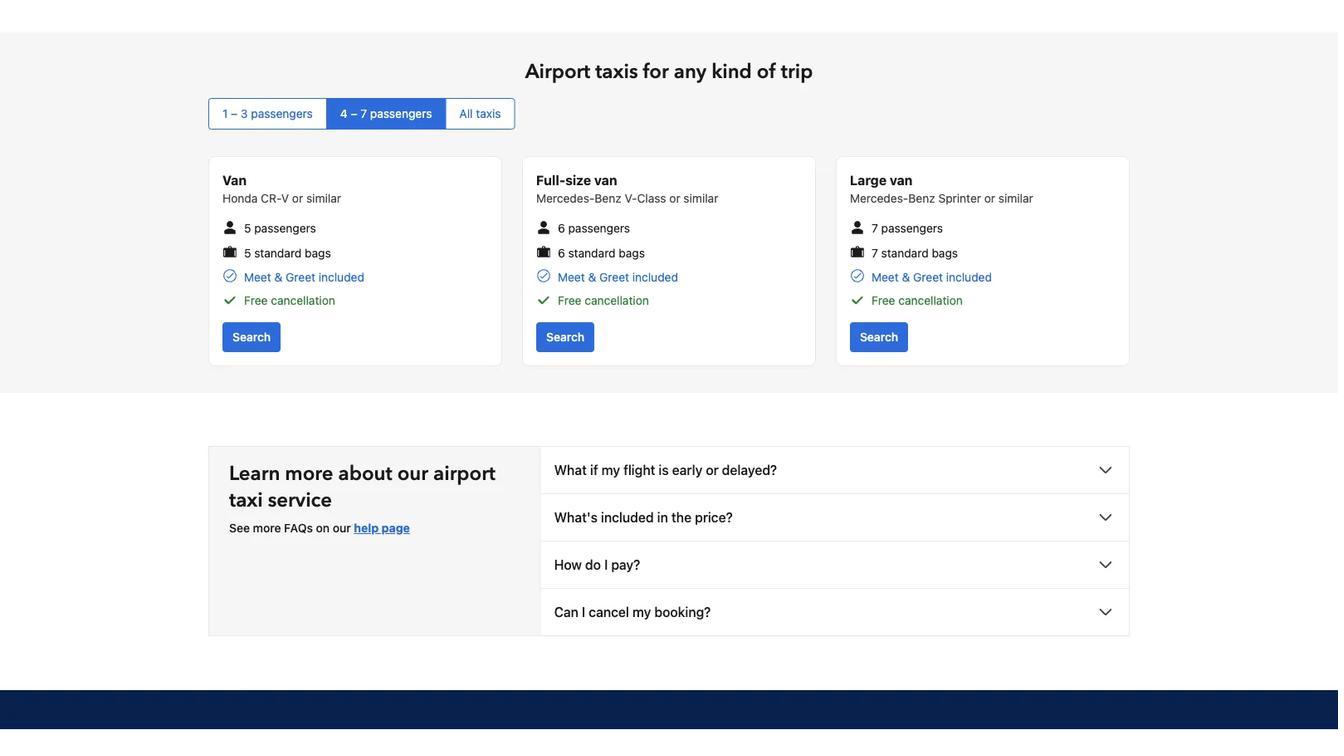 Task type: describe. For each thing, give the bounding box(es) containing it.
in
[[658, 510, 669, 526]]

meet & greet included for cr-
[[244, 271, 365, 284]]

taxis for all
[[476, 107, 501, 121]]

large
[[851, 173, 887, 189]]

full-
[[537, 173, 566, 189]]

1 horizontal spatial our
[[398, 460, 429, 487]]

meet for cr-
[[244, 271, 271, 284]]

1
[[223, 107, 228, 121]]

what's included in the price?
[[555, 510, 733, 526]]

v-
[[625, 192, 638, 206]]

6 standard bags
[[558, 246, 645, 260]]

my inside dropdown button
[[602, 462, 620, 478]]

6 passengers
[[558, 222, 630, 236]]

taxis for airport
[[596, 58, 638, 86]]

meet & greet included for van
[[558, 271, 679, 284]]

how do i pay? button
[[541, 542, 1130, 588]]

all
[[460, 107, 473, 121]]

how
[[555, 557, 582, 573]]

help page link
[[354, 521, 410, 535]]

5 for 5 standard bags
[[244, 246, 251, 260]]

meet for mercedes-
[[872, 271, 899, 284]]

taxi
[[229, 487, 263, 514]]

search button for cr-
[[223, 323, 281, 352]]

help
[[354, 521, 379, 535]]

kind
[[712, 58, 752, 86]]

what if my flight is early or delayed? button
[[541, 447, 1130, 494]]

bags for mercedes-
[[932, 246, 959, 260]]

greet for cr-
[[286, 271, 316, 284]]

sort results by element
[[208, 99, 1130, 130]]

page
[[382, 521, 410, 535]]

airport
[[434, 460, 496, 487]]

greet for van
[[600, 271, 630, 284]]

benz inside "full-size van mercedes-benz v-class or similar"
[[595, 192, 622, 206]]

similar inside van honda cr-v or similar
[[306, 192, 341, 206]]

delayed?
[[722, 462, 778, 478]]

similar inside "full-size van mercedes-benz v-class or similar"
[[684, 192, 719, 206]]

airport taxis for any kind of trip
[[525, 58, 813, 86]]

7 for 7 standard bags
[[872, 246, 879, 260]]

see
[[229, 521, 250, 535]]

service
[[268, 487, 332, 514]]

included for mercedes-
[[947, 271, 993, 284]]

cancellation for van
[[585, 294, 649, 308]]

i inside dropdown button
[[605, 557, 608, 573]]

7 for 7 passengers
[[872, 222, 879, 236]]

can
[[555, 605, 579, 620]]

7 standard bags
[[872, 246, 959, 260]]

early
[[673, 462, 703, 478]]

of
[[757, 58, 776, 86]]

if
[[591, 462, 599, 478]]

passengers right 4
[[370, 107, 432, 121]]

airport
[[525, 58, 591, 86]]

flight
[[624, 462, 656, 478]]

for
[[643, 58, 669, 86]]

how do i pay?
[[555, 557, 641, 573]]

0 vertical spatial more
[[285, 460, 333, 487]]

standard for mercedes-
[[882, 246, 929, 260]]

bags for cr-
[[305, 246, 331, 260]]

– for 3
[[231, 107, 238, 121]]

or inside what if my flight is early or delayed? dropdown button
[[706, 462, 719, 478]]

learn
[[229, 460, 280, 487]]

5 for 5 passengers
[[244, 222, 251, 236]]

& for van
[[588, 271, 597, 284]]

or inside large van mercedes-benz sprinter or similar
[[985, 192, 996, 206]]

included for van
[[633, 271, 679, 284]]

& for mercedes-
[[902, 271, 911, 284]]

included for cr-
[[319, 271, 365, 284]]

bags for van
[[619, 246, 645, 260]]

trip
[[781, 58, 813, 86]]

search button for van
[[537, 323, 595, 352]]

my inside dropdown button
[[633, 605, 651, 620]]

or inside van honda cr-v or similar
[[292, 192, 303, 206]]

4 – 7 passengers
[[340, 107, 432, 121]]

can i cancel my booking?
[[555, 605, 711, 620]]

search for mercedes-
[[860, 330, 899, 344]]

& for cr-
[[275, 271, 283, 284]]

1 – 3 passengers
[[223, 107, 313, 121]]

learn more about our airport taxi service see more faqs on our help page
[[229, 460, 496, 535]]

cancellation for cr-
[[271, 294, 335, 308]]



Task type: vqa. For each thing, say whether or not it's contained in the screenshot.
the Genius within the There are currently 3 Genius Levels. Once you've met the required number of stays and unlocked a new level, it's yours to keep and enjoy for life! Please note that it may take up to 72 hours for your status to update.
no



Task type: locate. For each thing, give the bounding box(es) containing it.
2 free cancellation from the left
[[558, 294, 649, 308]]

1 greet from the left
[[286, 271, 316, 284]]

taxis
[[596, 58, 638, 86], [476, 107, 501, 121]]

honda
[[223, 192, 258, 206]]

2 greet from the left
[[600, 271, 630, 284]]

greet down 7 standard bags
[[914, 271, 944, 284]]

4
[[340, 107, 348, 121]]

2 & from the left
[[588, 271, 597, 284]]

what's
[[555, 510, 598, 526]]

1 free from the left
[[244, 294, 268, 308]]

mercedes- inside large van mercedes-benz sprinter or similar
[[851, 192, 909, 206]]

free cancellation
[[244, 294, 335, 308], [558, 294, 649, 308], [872, 294, 963, 308]]

our
[[398, 460, 429, 487], [333, 521, 351, 535]]

0 horizontal spatial mercedes-
[[537, 192, 595, 206]]

1 benz from the left
[[595, 192, 622, 206]]

1 vertical spatial 5
[[244, 246, 251, 260]]

what if my flight is early or delayed?
[[555, 462, 778, 478]]

2 horizontal spatial search button
[[851, 323, 909, 352]]

1 horizontal spatial &
[[588, 271, 597, 284]]

2 horizontal spatial meet & greet included
[[872, 271, 993, 284]]

meet & greet included down 7 standard bags
[[872, 271, 993, 284]]

0 horizontal spatial bags
[[305, 246, 331, 260]]

bags down 5 passengers
[[305, 246, 331, 260]]

5 down honda in the top of the page
[[244, 222, 251, 236]]

what's included in the price? button
[[541, 494, 1130, 541]]

passengers right 3
[[251, 107, 313, 121]]

6 down 6 passengers
[[558, 246, 565, 260]]

or right class
[[670, 192, 681, 206]]

about
[[338, 460, 393, 487]]

price?
[[695, 510, 733, 526]]

2 bags from the left
[[619, 246, 645, 260]]

1 horizontal spatial –
[[351, 107, 358, 121]]

similar inside large van mercedes-benz sprinter or similar
[[999, 192, 1034, 206]]

0 horizontal spatial van
[[595, 173, 618, 189]]

3 & from the left
[[902, 271, 911, 284]]

benz
[[595, 192, 622, 206], [909, 192, 936, 206]]

1 similar from the left
[[306, 192, 341, 206]]

sprinter
[[939, 192, 982, 206]]

free cancellation down 7 standard bags
[[872, 294, 963, 308]]

2 horizontal spatial meet
[[872, 271, 899, 284]]

0 vertical spatial 6
[[558, 222, 565, 236]]

i right the do at the left bottom of page
[[605, 557, 608, 573]]

taxis right all
[[476, 107, 501, 121]]

2 meet from the left
[[558, 271, 585, 284]]

0 horizontal spatial benz
[[595, 192, 622, 206]]

meet down 7 standard bags
[[872, 271, 899, 284]]

0 vertical spatial taxis
[[596, 58, 638, 86]]

search button
[[223, 323, 281, 352], [537, 323, 595, 352], [851, 323, 909, 352]]

1 horizontal spatial free cancellation
[[558, 294, 649, 308]]

passengers for van
[[254, 222, 316, 236]]

standard
[[254, 246, 302, 260], [569, 246, 616, 260], [882, 246, 929, 260]]

5 passengers
[[244, 222, 316, 236]]

meet
[[244, 271, 271, 284], [558, 271, 585, 284], [872, 271, 899, 284]]

3 search button from the left
[[851, 323, 909, 352]]

3 similar from the left
[[999, 192, 1034, 206]]

cancellation down 7 standard bags
[[899, 294, 963, 308]]

passengers for full-size van
[[569, 222, 630, 236]]

3 meet from the left
[[872, 271, 899, 284]]

van inside large van mercedes-benz sprinter or similar
[[890, 173, 913, 189]]

0 horizontal spatial standard
[[254, 246, 302, 260]]

2 horizontal spatial bags
[[932, 246, 959, 260]]

1 & from the left
[[275, 271, 283, 284]]

size
[[566, 173, 591, 189]]

– right 1
[[231, 107, 238, 121]]

0 horizontal spatial taxis
[[476, 107, 501, 121]]

greet down 6 standard bags
[[600, 271, 630, 284]]

1 standard from the left
[[254, 246, 302, 260]]

1 horizontal spatial search
[[547, 330, 585, 344]]

2 horizontal spatial free
[[872, 294, 896, 308]]

3 free from the left
[[872, 294, 896, 308]]

0 horizontal spatial i
[[582, 605, 586, 620]]

0 horizontal spatial –
[[231, 107, 238, 121]]

included
[[319, 271, 365, 284], [633, 271, 679, 284], [947, 271, 993, 284], [601, 510, 654, 526]]

0 vertical spatial 5
[[244, 222, 251, 236]]

pay?
[[612, 557, 641, 573]]

1 horizontal spatial i
[[605, 557, 608, 573]]

2 vertical spatial 7
[[872, 246, 879, 260]]

van
[[223, 173, 247, 189]]

2 horizontal spatial free cancellation
[[872, 294, 963, 308]]

1 van from the left
[[595, 173, 618, 189]]

2 5 from the top
[[244, 246, 251, 260]]

bags
[[305, 246, 331, 260], [619, 246, 645, 260], [932, 246, 959, 260]]

mercedes-
[[537, 192, 595, 206], [851, 192, 909, 206]]

free
[[244, 294, 268, 308], [558, 294, 582, 308], [872, 294, 896, 308]]

0 horizontal spatial search
[[233, 330, 271, 344]]

0 horizontal spatial meet
[[244, 271, 271, 284]]

meet & greet included down 6 standard bags
[[558, 271, 679, 284]]

& down 7 standard bags
[[902, 271, 911, 284]]

greet
[[286, 271, 316, 284], [600, 271, 630, 284], [914, 271, 944, 284]]

0 horizontal spatial free
[[244, 294, 268, 308]]

0 horizontal spatial greet
[[286, 271, 316, 284]]

2 search button from the left
[[537, 323, 595, 352]]

i
[[605, 557, 608, 573], [582, 605, 586, 620]]

1 horizontal spatial search button
[[537, 323, 595, 352]]

free down 6 standard bags
[[558, 294, 582, 308]]

1 horizontal spatial van
[[890, 173, 913, 189]]

more
[[285, 460, 333, 487], [253, 521, 281, 535]]

2 horizontal spatial cancellation
[[899, 294, 963, 308]]

1 vertical spatial taxis
[[476, 107, 501, 121]]

– right 4
[[351, 107, 358, 121]]

benz inside large van mercedes-benz sprinter or similar
[[909, 192, 936, 206]]

0 vertical spatial my
[[602, 462, 620, 478]]

1 horizontal spatial more
[[285, 460, 333, 487]]

1 cancellation from the left
[[271, 294, 335, 308]]

van right large
[[890, 173, 913, 189]]

my right cancel
[[633, 605, 651, 620]]

included down 5 standard bags
[[319, 271, 365, 284]]

meet down 6 standard bags
[[558, 271, 585, 284]]

1 meet from the left
[[244, 271, 271, 284]]

2 cancellation from the left
[[585, 294, 649, 308]]

3 standard from the left
[[882, 246, 929, 260]]

or right sprinter
[[985, 192, 996, 206]]

2 horizontal spatial standard
[[882, 246, 929, 260]]

6
[[558, 222, 565, 236], [558, 246, 565, 260]]

or
[[292, 192, 303, 206], [670, 192, 681, 206], [985, 192, 996, 206], [706, 462, 719, 478]]

cancellation
[[271, 294, 335, 308], [585, 294, 649, 308], [899, 294, 963, 308]]

free cancellation down 6 standard bags
[[558, 294, 649, 308]]

1 mercedes- from the left
[[537, 192, 595, 206]]

free cancellation for mercedes-
[[872, 294, 963, 308]]

passengers up 5 standard bags
[[254, 222, 316, 236]]

i right can
[[582, 605, 586, 620]]

2 search from the left
[[547, 330, 585, 344]]

1 horizontal spatial free
[[558, 294, 582, 308]]

7 right 4
[[361, 107, 367, 121]]

0 horizontal spatial my
[[602, 462, 620, 478]]

2 similar from the left
[[684, 192, 719, 206]]

& down 6 standard bags
[[588, 271, 597, 284]]

my
[[602, 462, 620, 478], [633, 605, 651, 620]]

standard for cr-
[[254, 246, 302, 260]]

7 up 7 standard bags
[[872, 222, 879, 236]]

0 vertical spatial our
[[398, 460, 429, 487]]

2 van from the left
[[890, 173, 913, 189]]

cancellation for mercedes-
[[899, 294, 963, 308]]

or right early
[[706, 462, 719, 478]]

bags down 7 passengers at the top of the page
[[932, 246, 959, 260]]

included down 6 standard bags
[[633, 271, 679, 284]]

is
[[659, 462, 669, 478]]

passengers up 7 standard bags
[[882, 222, 944, 236]]

0 horizontal spatial meet & greet included
[[244, 271, 365, 284]]

–
[[231, 107, 238, 121], [351, 107, 358, 121]]

mercedes- down large
[[851, 192, 909, 206]]

taxis inside sort results by element
[[476, 107, 501, 121]]

our right on
[[333, 521, 351, 535]]

standard for van
[[569, 246, 616, 260]]

2 – from the left
[[351, 107, 358, 121]]

search for cr-
[[233, 330, 271, 344]]

1 search from the left
[[233, 330, 271, 344]]

2 horizontal spatial similar
[[999, 192, 1034, 206]]

can i cancel my booking? button
[[541, 589, 1130, 636]]

van
[[595, 173, 618, 189], [890, 173, 913, 189]]

6 for 6 standard bags
[[558, 246, 565, 260]]

1 meet & greet included from the left
[[244, 271, 365, 284]]

7 down 7 passengers at the top of the page
[[872, 246, 879, 260]]

free for mercedes-
[[872, 294, 896, 308]]

0 horizontal spatial search button
[[223, 323, 281, 352]]

free for cr-
[[244, 294, 268, 308]]

included left in
[[601, 510, 654, 526]]

included down 7 standard bags
[[947, 271, 993, 284]]

our right about
[[398, 460, 429, 487]]

5 standard bags
[[244, 246, 331, 260]]

1 vertical spatial more
[[253, 521, 281, 535]]

0 horizontal spatial free cancellation
[[244, 294, 335, 308]]

free down 7 standard bags
[[872, 294, 896, 308]]

3 meet & greet included from the left
[[872, 271, 993, 284]]

similar right class
[[684, 192, 719, 206]]

3
[[241, 107, 248, 121]]

1 – from the left
[[231, 107, 238, 121]]

6 up 6 standard bags
[[558, 222, 565, 236]]

2 horizontal spatial search
[[860, 330, 899, 344]]

1 horizontal spatial cancellation
[[585, 294, 649, 308]]

&
[[275, 271, 283, 284], [588, 271, 597, 284], [902, 271, 911, 284]]

2 benz from the left
[[909, 192, 936, 206]]

7 passengers
[[872, 222, 944, 236]]

full-size van mercedes-benz v-class or similar
[[537, 173, 719, 206]]

any
[[674, 58, 707, 86]]

1 vertical spatial 6
[[558, 246, 565, 260]]

i inside dropdown button
[[582, 605, 586, 620]]

0 vertical spatial 7
[[361, 107, 367, 121]]

1 horizontal spatial my
[[633, 605, 651, 620]]

large van mercedes-benz sprinter or similar
[[851, 173, 1034, 206]]

standard down 5 passengers
[[254, 246, 302, 260]]

3 free cancellation from the left
[[872, 294, 963, 308]]

2 6 from the top
[[558, 246, 565, 260]]

similar right 'v'
[[306, 192, 341, 206]]

cr-
[[261, 192, 281, 206]]

5 down 5 passengers
[[244, 246, 251, 260]]

0 vertical spatial i
[[605, 557, 608, 573]]

search
[[233, 330, 271, 344], [547, 330, 585, 344], [860, 330, 899, 344]]

3 bags from the left
[[932, 246, 959, 260]]

what
[[555, 462, 587, 478]]

3 cancellation from the left
[[899, 294, 963, 308]]

5
[[244, 222, 251, 236], [244, 246, 251, 260]]

1 horizontal spatial meet
[[558, 271, 585, 284]]

taxis left for
[[596, 58, 638, 86]]

greet down 5 standard bags
[[286, 271, 316, 284]]

benz left v-
[[595, 192, 622, 206]]

7 inside sort results by element
[[361, 107, 367, 121]]

search button for mercedes-
[[851, 323, 909, 352]]

2 free from the left
[[558, 294, 582, 308]]

free cancellation for van
[[558, 294, 649, 308]]

0 horizontal spatial more
[[253, 521, 281, 535]]

1 horizontal spatial greet
[[600, 271, 630, 284]]

passengers up 6 standard bags
[[569, 222, 630, 236]]

0 horizontal spatial similar
[[306, 192, 341, 206]]

0 horizontal spatial our
[[333, 521, 351, 535]]

van honda cr-v or similar
[[223, 173, 341, 206]]

van right size
[[595, 173, 618, 189]]

standard down 7 passengers at the top of the page
[[882, 246, 929, 260]]

1 vertical spatial i
[[582, 605, 586, 620]]

v
[[281, 192, 289, 206]]

bags down 6 passengers
[[619, 246, 645, 260]]

my right if
[[602, 462, 620, 478]]

1 horizontal spatial meet & greet included
[[558, 271, 679, 284]]

class
[[637, 192, 667, 206]]

1 6 from the top
[[558, 222, 565, 236]]

free down 5 standard bags
[[244, 294, 268, 308]]

2 mercedes- from the left
[[851, 192, 909, 206]]

1 free cancellation from the left
[[244, 294, 335, 308]]

& down 5 standard bags
[[275, 271, 283, 284]]

faqs
[[284, 521, 313, 535]]

search for van
[[547, 330, 585, 344]]

1 vertical spatial 7
[[872, 222, 879, 236]]

cancel
[[589, 605, 629, 620]]

standard down 6 passengers
[[569, 246, 616, 260]]

passengers for large van
[[882, 222, 944, 236]]

more right learn
[[285, 460, 333, 487]]

1 search button from the left
[[223, 323, 281, 352]]

similar right sprinter
[[999, 192, 1034, 206]]

booking?
[[655, 605, 711, 620]]

greet for mercedes-
[[914, 271, 944, 284]]

– for 7
[[351, 107, 358, 121]]

meet & greet included
[[244, 271, 365, 284], [558, 271, 679, 284], [872, 271, 993, 284]]

do
[[586, 557, 601, 573]]

0 horizontal spatial cancellation
[[271, 294, 335, 308]]

cancellation down 5 standard bags
[[271, 294, 335, 308]]

1 vertical spatial our
[[333, 521, 351, 535]]

passengers
[[251, 107, 313, 121], [370, 107, 432, 121], [254, 222, 316, 236], [569, 222, 630, 236], [882, 222, 944, 236]]

1 horizontal spatial standard
[[569, 246, 616, 260]]

mercedes- inside "full-size van mercedes-benz v-class or similar"
[[537, 192, 595, 206]]

1 horizontal spatial benz
[[909, 192, 936, 206]]

6 for 6 passengers
[[558, 222, 565, 236]]

mercedes- down size
[[537, 192, 595, 206]]

the
[[672, 510, 692, 526]]

meet & greet included down 5 standard bags
[[244, 271, 365, 284]]

1 horizontal spatial taxis
[[596, 58, 638, 86]]

1 horizontal spatial similar
[[684, 192, 719, 206]]

3 search from the left
[[860, 330, 899, 344]]

free for van
[[558, 294, 582, 308]]

van inside "full-size van mercedes-benz v-class or similar"
[[595, 173, 618, 189]]

1 bags from the left
[[305, 246, 331, 260]]

benz up 7 passengers at the top of the page
[[909, 192, 936, 206]]

1 vertical spatial my
[[633, 605, 651, 620]]

1 5 from the top
[[244, 222, 251, 236]]

more right the see
[[253, 521, 281, 535]]

2 horizontal spatial greet
[[914, 271, 944, 284]]

included inside dropdown button
[[601, 510, 654, 526]]

on
[[316, 521, 330, 535]]

free cancellation for cr-
[[244, 294, 335, 308]]

2 horizontal spatial &
[[902, 271, 911, 284]]

all taxis
[[460, 107, 501, 121]]

1 horizontal spatial bags
[[619, 246, 645, 260]]

0 horizontal spatial &
[[275, 271, 283, 284]]

2 meet & greet included from the left
[[558, 271, 679, 284]]

meet for van
[[558, 271, 585, 284]]

3 greet from the left
[[914, 271, 944, 284]]

or right 'v'
[[292, 192, 303, 206]]

similar
[[306, 192, 341, 206], [684, 192, 719, 206], [999, 192, 1034, 206]]

meet down 5 standard bags
[[244, 271, 271, 284]]

cancellation down 6 standard bags
[[585, 294, 649, 308]]

7
[[361, 107, 367, 121], [872, 222, 879, 236], [872, 246, 879, 260]]

meet & greet included for mercedes-
[[872, 271, 993, 284]]

2 standard from the left
[[569, 246, 616, 260]]

1 horizontal spatial mercedes-
[[851, 192, 909, 206]]

free cancellation down 5 standard bags
[[244, 294, 335, 308]]

or inside "full-size van mercedes-benz v-class or similar"
[[670, 192, 681, 206]]



